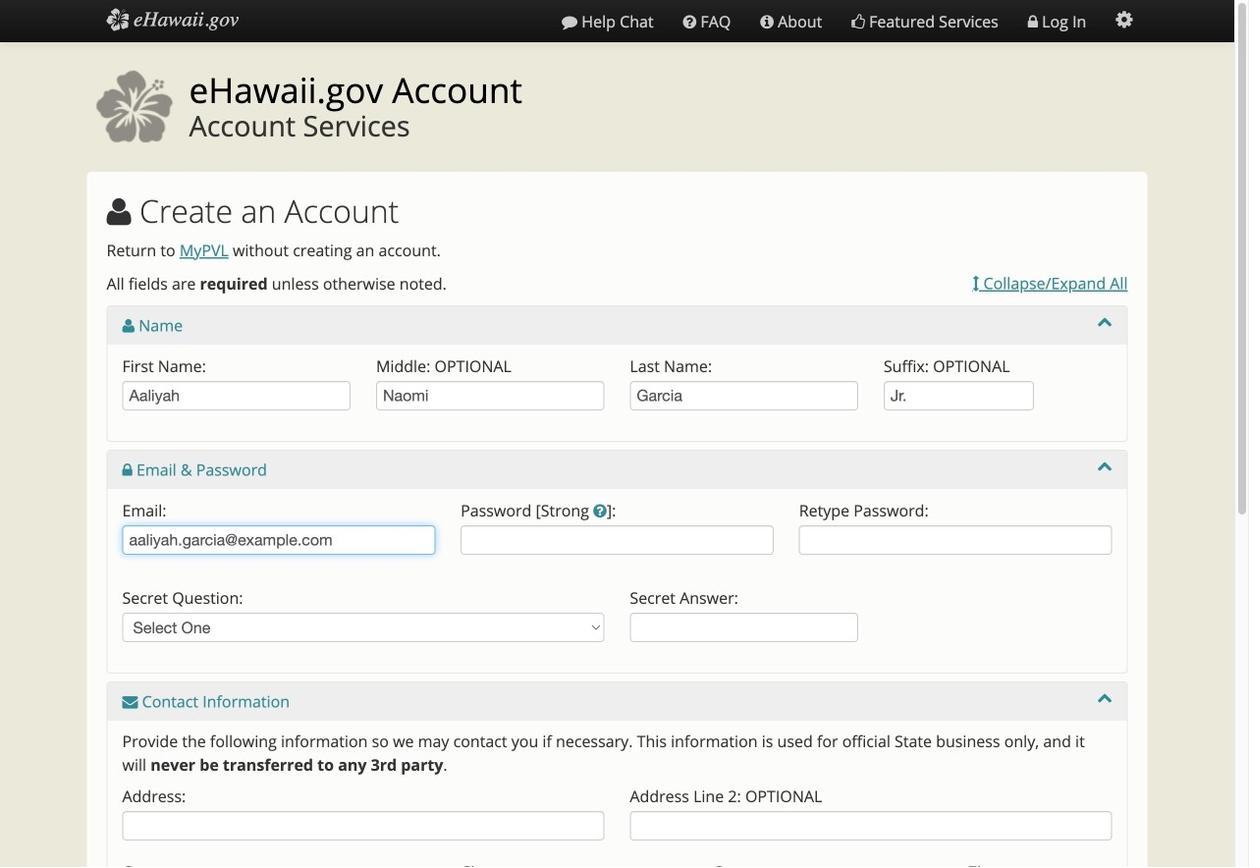 Task type: locate. For each thing, give the bounding box(es) containing it.
1 chevron up image from the top
[[1098, 314, 1112, 330]]

lock image
[[1028, 14, 1038, 30], [122, 463, 132, 478]]

1 vertical spatial lock image
[[122, 463, 132, 478]]

envelope alt image
[[122, 694, 138, 710]]

1 horizontal spatial lock image
[[1028, 14, 1038, 30]]

question sign image
[[593, 503, 607, 519]]

1 vertical spatial chevron up image
[[1098, 690, 1112, 706]]

2 chevron up image from the top
[[1098, 690, 1112, 706]]

banner
[[87, 63, 1147, 156]]

chevron up image
[[1098, 314, 1112, 330], [1098, 690, 1112, 706]]

resize vertical image
[[973, 276, 979, 292]]

0 horizontal spatial lock image
[[122, 463, 132, 478]]

None text field
[[122, 381, 351, 411], [376, 381, 604, 411], [884, 381, 1034, 411], [122, 525, 435, 555], [122, 381, 351, 411], [376, 381, 604, 411], [884, 381, 1034, 411], [122, 525, 435, 555]]

main content
[[87, 172, 1147, 867]]

None password field
[[461, 525, 774, 555], [799, 525, 1112, 555], [461, 525, 774, 555], [799, 525, 1112, 555]]

user image
[[122, 318, 135, 334]]

0 vertical spatial chevron up image
[[1098, 314, 1112, 330]]

None text field
[[630, 381, 858, 411], [630, 613, 858, 642], [122, 811, 604, 841], [630, 811, 1112, 841], [630, 381, 858, 411], [630, 613, 858, 642], [122, 811, 604, 841], [630, 811, 1112, 841]]

0 vertical spatial lock image
[[1028, 14, 1038, 30]]



Task type: describe. For each thing, give the bounding box(es) containing it.
cog image
[[1116, 10, 1133, 29]]

frequently ask questions image
[[683, 14, 697, 30]]

chat image
[[562, 14, 578, 30]]

chevron up image for "envelope alt" image
[[1098, 690, 1112, 706]]

chevron up image for user icon at left
[[1098, 314, 1112, 330]]

info sign image
[[760, 14, 774, 30]]

chevron up image
[[1098, 459, 1112, 474]]

thumbs up image
[[852, 14, 865, 30]]



